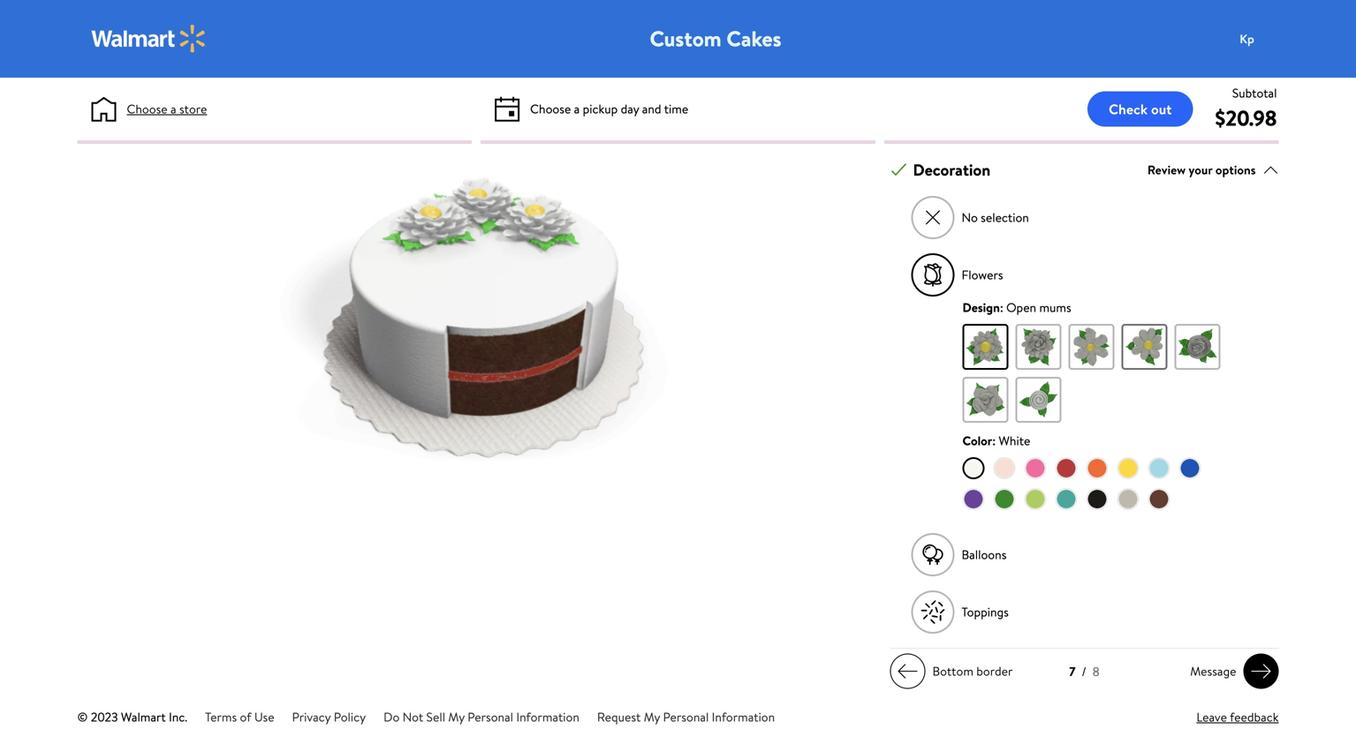 Task type: locate. For each thing, give the bounding box(es) containing it.
0 horizontal spatial choose
[[127, 100, 168, 118]]

1 horizontal spatial my
[[644, 709, 660, 727]]

use
[[254, 709, 274, 727]]

leave
[[1197, 709, 1227, 727]]

icon for continue arrow image up feedback
[[1251, 662, 1272, 683]]

leave feedback button
[[1197, 709, 1279, 727]]

review your options link
[[1148, 158, 1279, 182]]

personal right request
[[663, 709, 709, 727]]

terms of use link
[[205, 709, 274, 727]]

choose left store
[[127, 100, 168, 118]]

custom
[[650, 24, 722, 53]]

do
[[384, 709, 400, 727]]

choose for choose a pickup day and time
[[530, 100, 571, 118]]

sell
[[426, 709, 445, 727]]

privacy policy link
[[292, 709, 366, 727]]

0 horizontal spatial my
[[448, 709, 465, 727]]

information
[[516, 709, 580, 727], [712, 709, 775, 727]]

choose
[[127, 100, 168, 118], [530, 100, 571, 118]]

1 icon for continue arrow image from the left
[[897, 662, 919, 683]]

0 horizontal spatial icon for continue arrow image
[[897, 662, 919, 683]]

1 a from the left
[[171, 100, 176, 118]]

a
[[171, 100, 176, 118], [574, 100, 580, 118]]

day
[[621, 100, 639, 118]]

2 information from the left
[[712, 709, 775, 727]]

request my personal information
[[597, 709, 775, 727]]

0 vertical spatial :
[[1000, 299, 1004, 317]]

1 horizontal spatial choose
[[530, 100, 571, 118]]

my right sell
[[448, 709, 465, 727]]

0 horizontal spatial personal
[[468, 709, 513, 727]]

2 icon for continue arrow image from the left
[[1251, 662, 1272, 683]]

2 choose from the left
[[530, 100, 571, 118]]

icon for continue arrow image left bottom
[[897, 662, 919, 683]]

a for pickup
[[574, 100, 580, 118]]

flowers
[[962, 267, 1004, 284]]

2 personal from the left
[[663, 709, 709, 727]]

0 horizontal spatial information
[[516, 709, 580, 727]]

©
[[77, 709, 88, 727]]

choose left the pickup
[[530, 100, 571, 118]]

a left store
[[171, 100, 176, 118]]

do not sell my personal information
[[384, 709, 580, 727]]

color : white
[[963, 433, 1031, 450]]

border
[[977, 663, 1013, 681]]

1 horizontal spatial information
[[712, 709, 775, 727]]

1 horizontal spatial personal
[[663, 709, 709, 727]]

policy
[[334, 709, 366, 727]]

feedback
[[1230, 709, 1279, 727]]

bottom border link
[[890, 655, 1020, 690]]

1 horizontal spatial icon for continue arrow image
[[1251, 662, 1272, 683]]

my right request
[[644, 709, 660, 727]]

selection
[[981, 209, 1029, 226]]

icon for continue arrow image inside message link
[[1251, 662, 1272, 683]]

choose a store link
[[127, 100, 207, 118]]

review
[[1148, 161, 1186, 179]]

: for design
[[1000, 299, 1004, 317]]

1 personal from the left
[[468, 709, 513, 727]]

options
[[1216, 161, 1256, 179]]

time
[[664, 100, 689, 118]]

walmart
[[121, 709, 166, 727]]

pickup
[[583, 100, 618, 118]]

:
[[1000, 299, 1004, 317], [993, 433, 996, 450]]

inc.
[[169, 709, 187, 727]]

0 horizontal spatial a
[[171, 100, 176, 118]]

design : open mums
[[963, 299, 1072, 317]]

personal right sell
[[468, 709, 513, 727]]

a left the pickup
[[574, 100, 580, 118]]

kp
[[1240, 30, 1255, 47]]

2 my from the left
[[644, 709, 660, 727]]

do not sell my personal information link
[[384, 709, 580, 727]]

custom cakes
[[650, 24, 782, 53]]

of
[[240, 709, 251, 727]]

1 horizontal spatial a
[[574, 100, 580, 118]]

up arrow image
[[1263, 162, 1279, 178]]

my
[[448, 709, 465, 727], [644, 709, 660, 727]]

decoration
[[913, 159, 991, 181]]

request my personal information link
[[597, 709, 775, 727]]

1 my from the left
[[448, 709, 465, 727]]

1 choose from the left
[[127, 100, 168, 118]]

2 a from the left
[[574, 100, 580, 118]]

: left white
[[993, 433, 996, 450]]

: left open
[[1000, 299, 1004, 317]]

kp button
[[1230, 21, 1300, 57]]

leave feedback
[[1197, 709, 1279, 727]]

a inside the choose a store link
[[171, 100, 176, 118]]

icon for continue arrow image
[[897, 662, 919, 683], [1251, 662, 1272, 683]]

1 vertical spatial :
[[993, 433, 996, 450]]

7
[[1070, 664, 1076, 681]]

not
[[403, 709, 423, 727]]

0 horizontal spatial :
[[993, 433, 996, 450]]

white
[[999, 433, 1031, 450]]

terms of use
[[205, 709, 274, 727]]

1 horizontal spatial :
[[1000, 299, 1004, 317]]

personal
[[468, 709, 513, 727], [663, 709, 709, 727]]

no
[[962, 209, 978, 226]]



Task type: vqa. For each thing, say whether or not it's contained in the screenshot.
topmost :
yes



Task type: describe. For each thing, give the bounding box(es) containing it.
store
[[179, 100, 207, 118]]

privacy policy
[[292, 709, 366, 727]]

ok image
[[891, 162, 907, 178]]

bottom border
[[933, 663, 1013, 681]]

subtotal
[[1233, 84, 1277, 102]]

your
[[1189, 161, 1213, 179]]

and
[[642, 100, 662, 118]]

color
[[963, 433, 993, 450]]

$20.98
[[1216, 103, 1277, 133]]

bottom
[[933, 663, 974, 681]]

mums
[[1040, 299, 1072, 317]]

© 2023 walmart inc.
[[77, 709, 187, 727]]

1 information from the left
[[516, 709, 580, 727]]

request
[[597, 709, 641, 727]]

design
[[963, 299, 1000, 317]]

: for color
[[993, 433, 996, 450]]

no selection
[[962, 209, 1029, 226]]

open
[[1007, 299, 1037, 317]]

choose a store
[[127, 100, 207, 118]]

check out button
[[1088, 91, 1193, 127]]

subtotal $20.98
[[1216, 84, 1277, 133]]

privacy
[[292, 709, 331, 727]]

7 / 8
[[1070, 664, 1100, 681]]

cakes
[[727, 24, 782, 53]]

message
[[1191, 663, 1237, 681]]

review your options
[[1148, 161, 1256, 179]]

back to walmart.com image
[[91, 25, 206, 53]]

message link
[[1184, 655, 1279, 690]]

out
[[1152, 99, 1172, 119]]

toppings
[[962, 604, 1009, 621]]

balloons
[[962, 547, 1007, 564]]

review your options element
[[1148, 161, 1256, 180]]

8
[[1093, 664, 1100, 681]]

2023
[[91, 709, 118, 727]]

choose for choose a store
[[127, 100, 168, 118]]

check out
[[1109, 99, 1172, 119]]

remove image
[[924, 208, 943, 228]]

check
[[1109, 99, 1148, 119]]

choose a pickup day and time
[[530, 100, 689, 118]]

terms
[[205, 709, 237, 727]]

/
[[1082, 664, 1087, 681]]

a for store
[[171, 100, 176, 118]]

icon for continue arrow image inside bottom border link
[[897, 662, 919, 683]]



